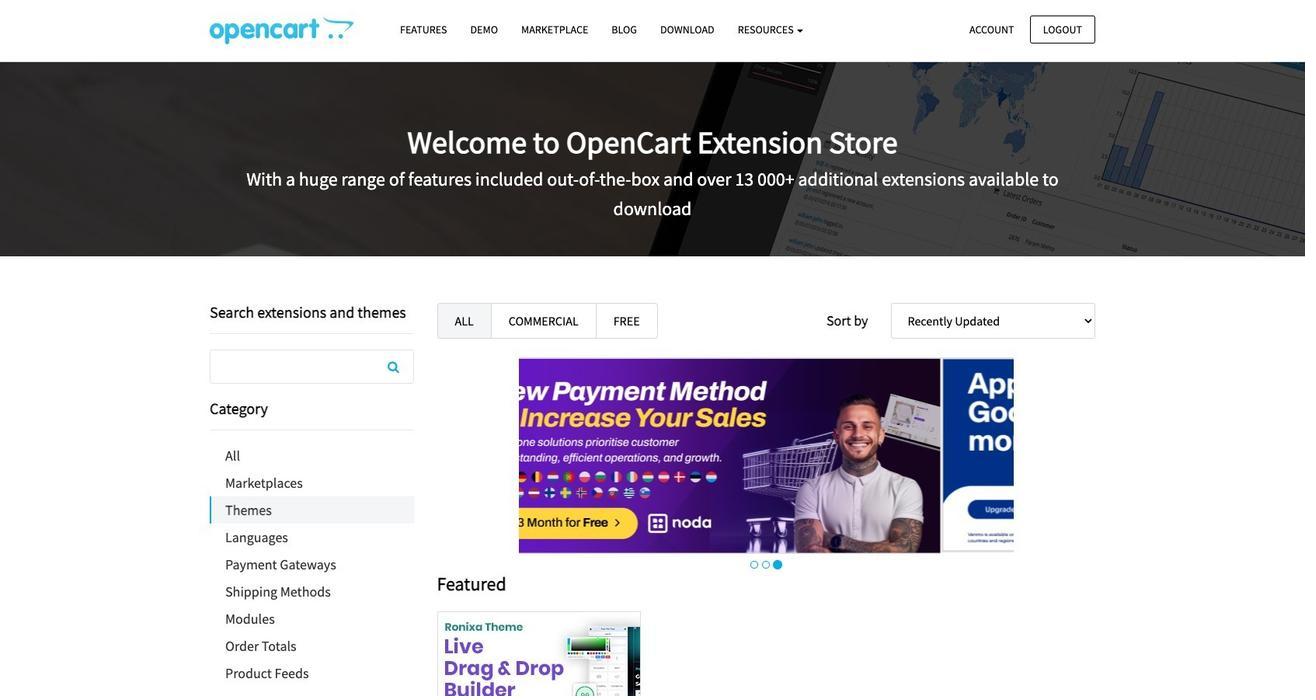 Task type: vqa. For each thing, say whether or not it's contained in the screenshot.
the topmost the SEO
no



Task type: locate. For each thing, give the bounding box(es) containing it.
opencart themes image
[[210, 16, 354, 44]]

ronixa theme - opencart live drag and drop page .. image
[[438, 612, 640, 696]]

node image
[[380, 357, 875, 554]]

None text field
[[211, 350, 413, 383]]



Task type: describe. For each thing, give the bounding box(es) containing it.
paypal payment gateway image
[[875, 357, 1305, 552]]

search image
[[388, 361, 399, 373]]



